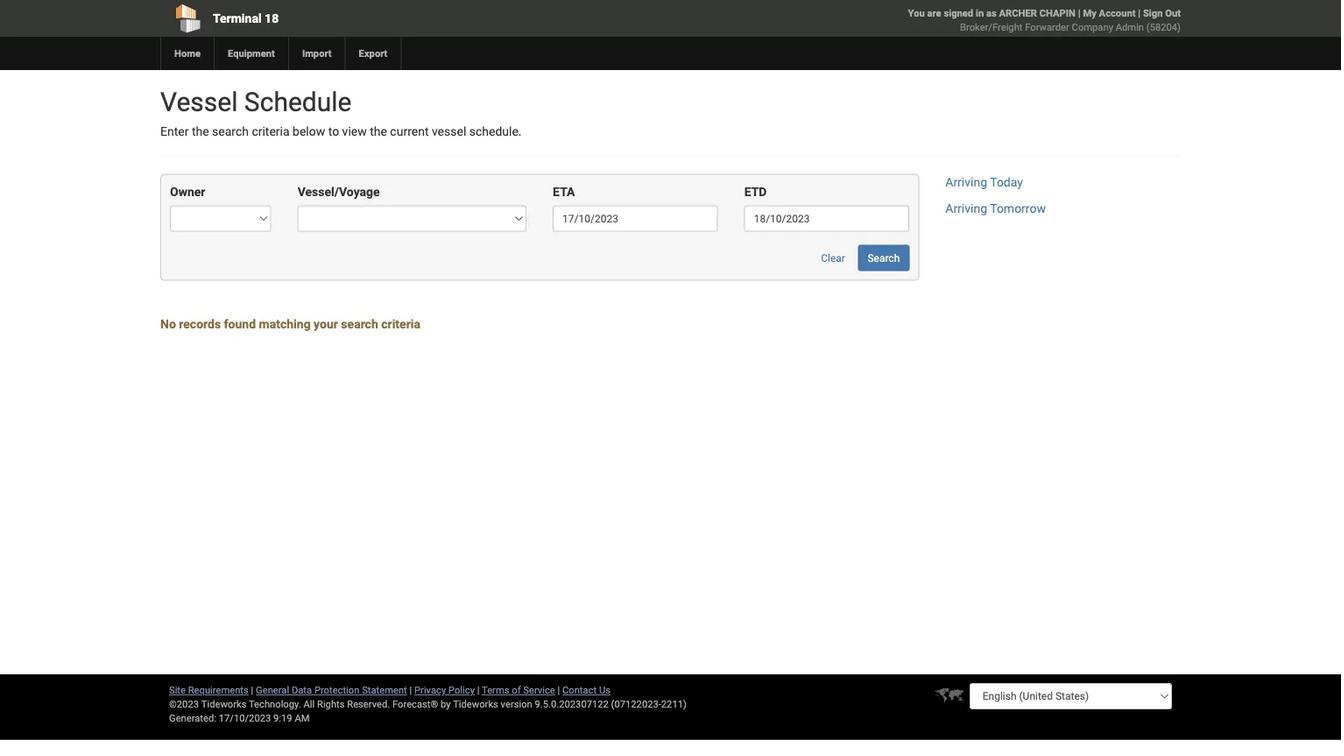 Task type: locate. For each thing, give the bounding box(es) containing it.
the right view
[[370, 124, 387, 139]]

0 vertical spatial criteria
[[252, 124, 290, 139]]

general
[[256, 685, 289, 696]]

enter
[[160, 124, 189, 139]]

requirements
[[188, 685, 249, 696]]

criteria left below
[[252, 124, 290, 139]]

export link
[[345, 37, 401, 70]]

the right enter at the left
[[192, 124, 209, 139]]

search right your
[[341, 317, 378, 331]]

18
[[265, 11, 279, 25]]

sign out link
[[1143, 7, 1181, 19]]

search
[[212, 124, 249, 139], [341, 317, 378, 331]]

arriving today
[[945, 175, 1023, 190]]

by
[[441, 699, 451, 710]]

1 vertical spatial search
[[341, 317, 378, 331]]

us
[[599, 685, 610, 696]]

search button
[[858, 245, 909, 271]]

equipment link
[[214, 37, 288, 70]]

2211)
[[661, 699, 687, 710]]

search inside vessel schedule enter the search criteria below to view the current vessel schedule.
[[212, 124, 249, 139]]

protection
[[314, 685, 360, 696]]

arriving
[[945, 175, 987, 190], [945, 201, 987, 216]]

signed
[[944, 7, 973, 19]]

| left general
[[251, 685, 253, 696]]

ETA text field
[[553, 205, 718, 232]]

you
[[908, 7, 925, 19]]

arriving for arriving today
[[945, 175, 987, 190]]

my
[[1083, 7, 1097, 19]]

as
[[986, 7, 997, 19]]

broker/freight
[[960, 21, 1023, 33]]

2 arriving from the top
[[945, 201, 987, 216]]

0 horizontal spatial search
[[212, 124, 249, 139]]

import
[[302, 48, 332, 59]]

service
[[523, 685, 555, 696]]

company
[[1072, 21, 1113, 33]]

criteria inside vessel schedule enter the search criteria below to view the current vessel schedule.
[[252, 124, 290, 139]]

out
[[1165, 7, 1181, 19]]

1 the from the left
[[192, 124, 209, 139]]

search down vessel
[[212, 124, 249, 139]]

1 horizontal spatial criteria
[[381, 317, 420, 331]]

archer
[[999, 7, 1037, 19]]

in
[[976, 7, 984, 19]]

9.5.0.202307122
[[535, 699, 609, 710]]

terminal 18
[[213, 11, 279, 25]]

criteria right your
[[381, 317, 420, 331]]

arriving up arriving tomorrow link
[[945, 175, 987, 190]]

technology.
[[249, 699, 301, 710]]

1 arriving from the top
[[945, 175, 987, 190]]

rights
[[317, 699, 345, 710]]

clear
[[821, 252, 845, 264]]

arriving for arriving tomorrow
[[945, 201, 987, 216]]

terms
[[482, 685, 509, 696]]

arriving down arriving today
[[945, 201, 987, 216]]

| up forecast® at the left bottom
[[410, 685, 412, 696]]

|
[[1078, 7, 1081, 19], [1138, 7, 1141, 19], [251, 685, 253, 696], [410, 685, 412, 696], [477, 685, 480, 696], [558, 685, 560, 696]]

site requirements link
[[169, 685, 249, 696]]

terms of service link
[[482, 685, 555, 696]]

are
[[927, 7, 941, 19]]

forwarder
[[1025, 21, 1069, 33]]

| up 9.5.0.202307122
[[558, 685, 560, 696]]

no records found matching your search criteria
[[160, 317, 420, 331]]

1 horizontal spatial search
[[341, 317, 378, 331]]

all
[[303, 699, 315, 710]]

clear button
[[811, 245, 855, 271]]

vessel
[[432, 124, 466, 139]]

the
[[192, 124, 209, 139], [370, 124, 387, 139]]

| left my on the top right of page
[[1078, 7, 1081, 19]]

0 vertical spatial search
[[212, 124, 249, 139]]

schedule
[[244, 86, 352, 117]]

you are signed in as archer chapin | my account | sign out broker/freight forwarder company admin (58204)
[[908, 7, 1181, 33]]

criteria
[[252, 124, 290, 139], [381, 317, 420, 331]]

2 the from the left
[[370, 124, 387, 139]]

0 vertical spatial arriving
[[945, 175, 987, 190]]

1 vertical spatial arriving
[[945, 201, 987, 216]]

0 horizontal spatial the
[[192, 124, 209, 139]]

privacy policy link
[[414, 685, 475, 696]]

0 horizontal spatial criteria
[[252, 124, 290, 139]]

1 horizontal spatial the
[[370, 124, 387, 139]]

no
[[160, 317, 176, 331]]

export
[[359, 48, 388, 59]]

1 vertical spatial criteria
[[381, 317, 420, 331]]



Task type: vqa. For each thing, say whether or not it's contained in the screenshot.
©2023 tideworks
yes



Task type: describe. For each thing, give the bounding box(es) containing it.
vessel
[[160, 86, 238, 117]]

equipment
[[228, 48, 275, 59]]

matching
[[259, 317, 311, 331]]

contact us link
[[562, 685, 610, 696]]

home
[[174, 48, 201, 59]]

reserved.
[[347, 699, 390, 710]]

my account link
[[1083, 7, 1136, 19]]

9:19
[[273, 713, 292, 724]]

site
[[169, 685, 186, 696]]

generated:
[[169, 713, 216, 724]]

schedule.
[[469, 124, 522, 139]]

(58204)
[[1146, 21, 1181, 33]]

general data protection statement link
[[256, 685, 407, 696]]

to
[[328, 124, 339, 139]]

site requirements | general data protection statement | privacy policy | terms of service | contact us ©2023 tideworks technology. all rights reserved. forecast® by tideworks version 9.5.0.202307122 (07122023-2211) generated: 17/10/2023 9:19 am
[[169, 685, 687, 724]]

home link
[[160, 37, 214, 70]]

ETD text field
[[744, 205, 909, 232]]

data
[[292, 685, 312, 696]]

contact
[[562, 685, 597, 696]]

terminal 18 link
[[160, 0, 570, 37]]

found
[[224, 317, 256, 331]]

below
[[293, 124, 325, 139]]

sign
[[1143, 7, 1163, 19]]

import link
[[288, 37, 345, 70]]

of
[[512, 685, 521, 696]]

arriving today link
[[945, 175, 1023, 190]]

(07122023-
[[611, 699, 661, 710]]

search
[[868, 252, 900, 264]]

tomorrow
[[990, 201, 1046, 216]]

eta
[[553, 185, 575, 199]]

tideworks
[[453, 699, 498, 710]]

terminal
[[213, 11, 262, 25]]

owner
[[170, 185, 205, 199]]

current
[[390, 124, 429, 139]]

etd
[[744, 185, 767, 199]]

records
[[179, 317, 221, 331]]

vessel/voyage
[[298, 185, 380, 199]]

forecast®
[[392, 699, 438, 710]]

| up tideworks
[[477, 685, 480, 696]]

admin
[[1116, 21, 1144, 33]]

arriving tomorrow
[[945, 201, 1046, 216]]

arriving tomorrow link
[[945, 201, 1046, 216]]

am
[[295, 713, 310, 724]]

©2023 tideworks
[[169, 699, 247, 710]]

chapin
[[1039, 7, 1076, 19]]

account
[[1099, 7, 1136, 19]]

your
[[314, 317, 338, 331]]

| left sign
[[1138, 7, 1141, 19]]

privacy
[[414, 685, 446, 696]]

view
[[342, 124, 367, 139]]

version
[[501, 699, 532, 710]]

statement
[[362, 685, 407, 696]]

vessel schedule enter the search criteria below to view the current vessel schedule.
[[160, 86, 522, 139]]

17/10/2023
[[219, 713, 271, 724]]

policy
[[448, 685, 475, 696]]

today
[[990, 175, 1023, 190]]



